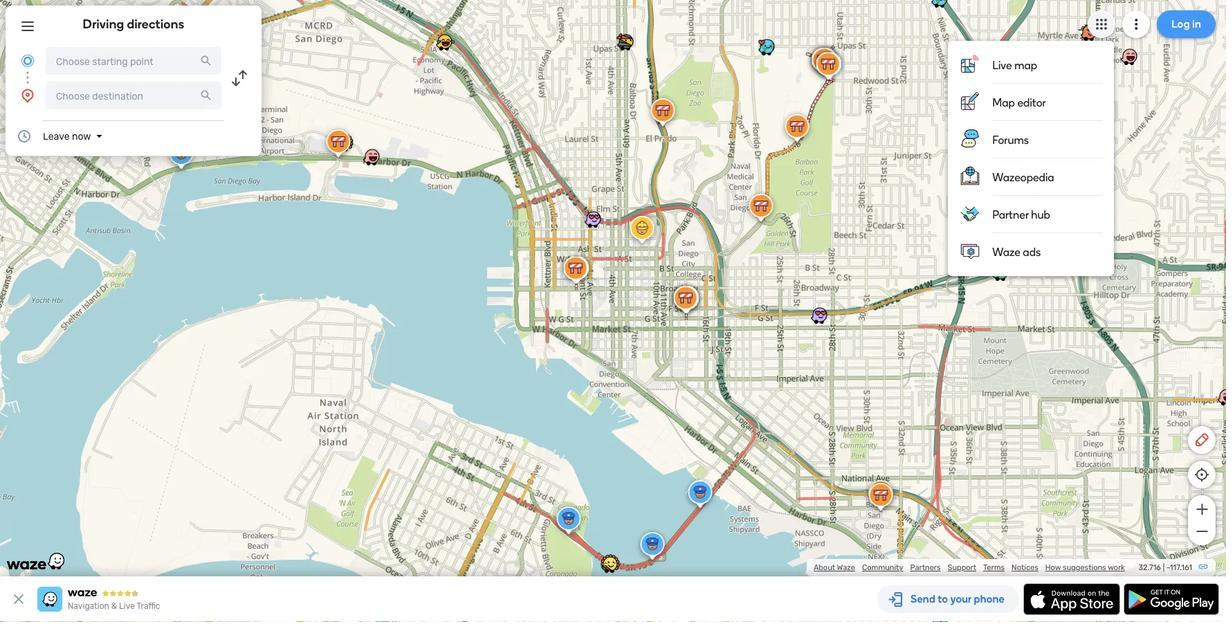 Task type: vqa. For each thing, say whether or not it's contained in the screenshot.
'x' icon
yes



Task type: locate. For each thing, give the bounding box(es) containing it.
now
[[72, 131, 91, 142]]

terms
[[984, 563, 1005, 573]]

link image
[[1199, 562, 1210, 573]]

zoom out image
[[1194, 523, 1211, 540]]

driving directions
[[83, 17, 184, 32]]

partners
[[911, 563, 941, 573]]

x image
[[10, 591, 27, 608]]

117.161
[[1171, 563, 1193, 573]]

32.716
[[1139, 563, 1162, 573]]

Choose destination text field
[[46, 82, 222, 109]]

support link
[[948, 563, 977, 573]]

pencil image
[[1194, 432, 1211, 449]]

about waze community partners support terms notices how suggestions work
[[814, 563, 1126, 573]]

32.716 | -117.161
[[1139, 563, 1193, 573]]

clock image
[[16, 128, 33, 145]]

suggestions
[[1064, 563, 1107, 573]]

work
[[1109, 563, 1126, 573]]

notices
[[1012, 563, 1039, 573]]

navigation & live traffic
[[68, 602, 160, 611]]

partners link
[[911, 563, 941, 573]]

leave now
[[43, 131, 91, 142]]

Choose starting point text field
[[46, 47, 222, 75]]

about waze link
[[814, 563, 856, 573]]

how suggestions work link
[[1046, 563, 1126, 573]]



Task type: describe. For each thing, give the bounding box(es) containing it.
community
[[863, 563, 904, 573]]

terms link
[[984, 563, 1005, 573]]

current location image
[[19, 53, 36, 69]]

driving
[[83, 17, 124, 32]]

|
[[1164, 563, 1165, 573]]

live
[[119, 602, 135, 611]]

navigation
[[68, 602, 109, 611]]

waze
[[838, 563, 856, 573]]

support
[[948, 563, 977, 573]]

about
[[814, 563, 836, 573]]

-
[[1167, 563, 1171, 573]]

zoom in image
[[1194, 501, 1211, 518]]

community link
[[863, 563, 904, 573]]

traffic
[[137, 602, 160, 611]]

how
[[1046, 563, 1062, 573]]

notices link
[[1012, 563, 1039, 573]]

leave
[[43, 131, 70, 142]]

&
[[111, 602, 117, 611]]

location image
[[19, 87, 36, 104]]

directions
[[127, 17, 184, 32]]



